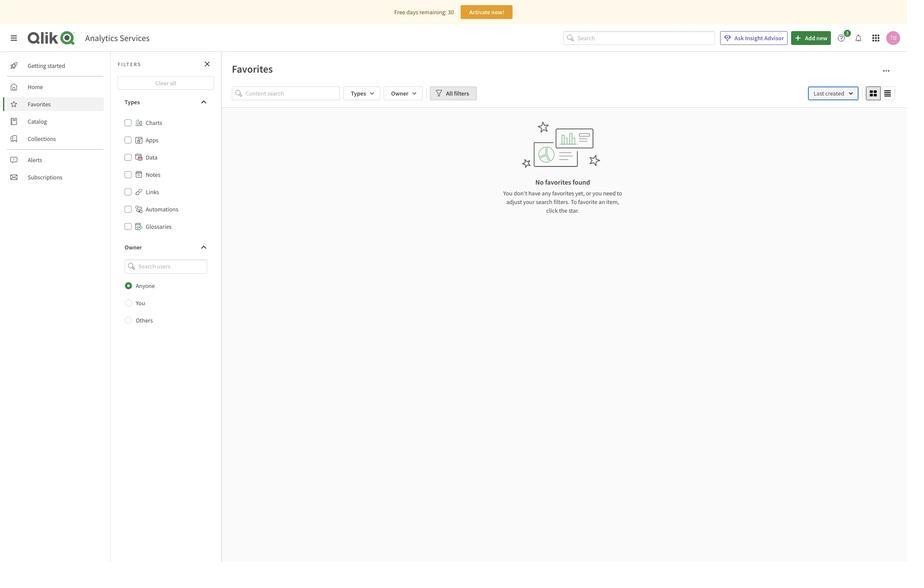 Task type: describe. For each thing, give the bounding box(es) containing it.
Search users text field
[[137, 260, 197, 274]]

no favorites found you don't have any favorites yet, or you need to adjust your search filters. to favorite an item, click the star.
[[503, 178, 622, 215]]

last created
[[814, 90, 844, 97]]

created
[[825, 90, 844, 97]]

notes
[[146, 171, 160, 179]]

Content search text field
[[246, 86, 340, 100]]

getting started link
[[7, 59, 104, 73]]

subscriptions link
[[7, 170, 104, 184]]

add
[[805, 34, 815, 42]]

catalog
[[28, 118, 47, 125]]

collections link
[[7, 132, 104, 146]]

links
[[146, 188, 159, 196]]

any
[[542, 189, 551, 197]]

3
[[846, 30, 849, 36]]

you inside owner option group
[[136, 299, 145, 307]]

started
[[47, 62, 65, 70]]

filters
[[118, 61, 141, 67]]

searchbar element
[[564, 31, 715, 45]]

advisor
[[764, 34, 784, 42]]

adjust
[[506, 198, 522, 206]]

the
[[559, 207, 567, 215]]

all
[[446, 90, 453, 97]]

insight
[[745, 34, 763, 42]]

yet,
[[575, 189, 585, 197]]

add new
[[805, 34, 828, 42]]

analytics services element
[[85, 32, 150, 43]]

collections
[[28, 135, 56, 143]]

glossaries
[[146, 223, 172, 231]]

Search text field
[[578, 31, 715, 45]]

you inside no favorites found you don't have any favorites yet, or you need to adjust your search filters. to favorite an item, click the star.
[[503, 189, 513, 197]]

free days remaining: 30
[[394, 8, 454, 16]]

now!
[[491, 8, 505, 16]]

navigation pane element
[[0, 55, 110, 188]]

activate now!
[[469, 8, 505, 16]]

found
[[573, 178, 590, 186]]

Last created field
[[808, 87, 859, 100]]

all filters button
[[430, 87, 477, 100]]

add new button
[[791, 31, 831, 45]]

analytics services
[[85, 32, 150, 43]]

ask insight advisor button
[[720, 31, 788, 45]]

owner for the rightmost owner dropdown button
[[391, 90, 409, 97]]

apps
[[146, 136, 158, 144]]

your
[[523, 198, 535, 206]]

30
[[448, 8, 454, 16]]

analytics
[[85, 32, 118, 43]]

catalog link
[[7, 115, 104, 128]]

services
[[120, 32, 150, 43]]

anyone
[[136, 282, 155, 290]]

click
[[546, 207, 558, 215]]

home
[[28, 83, 43, 91]]

filters
[[454, 90, 469, 97]]

to
[[571, 198, 577, 206]]

have
[[529, 189, 541, 197]]



Task type: vqa. For each thing, say whether or not it's contained in the screenshot.
left Owner 'dropdown button'
yes



Task type: locate. For each thing, give the bounding box(es) containing it.
ask insight advisor
[[735, 34, 784, 42]]

0 vertical spatial owner
[[391, 90, 409, 97]]

1 vertical spatial owner button
[[118, 241, 214, 254]]

last
[[814, 90, 824, 97]]

owner inside filters region
[[391, 90, 409, 97]]

0 vertical spatial owner button
[[384, 87, 423, 100]]

favorites
[[545, 178, 571, 186], [552, 189, 574, 197]]

alerts
[[28, 156, 42, 164]]

types inside filters region
[[351, 90, 366, 97]]

1 horizontal spatial owner
[[391, 90, 409, 97]]

tyler black image
[[886, 31, 900, 45]]

owner button
[[384, 87, 423, 100], [118, 241, 214, 254]]

types
[[351, 90, 366, 97], [125, 98, 140, 106]]

or
[[586, 189, 591, 197]]

1 vertical spatial types
[[125, 98, 140, 106]]

automations
[[146, 205, 178, 213]]

owner
[[391, 90, 409, 97], [125, 244, 142, 251]]

activate now! link
[[461, 5, 513, 19]]

search
[[536, 198, 553, 206]]

0 vertical spatial favorites
[[545, 178, 571, 186]]

close sidebar menu image
[[10, 35, 17, 42]]

days
[[406, 8, 418, 16]]

data
[[146, 154, 157, 161]]

favorites link
[[7, 97, 104, 111]]

no
[[535, 178, 544, 186]]

more actions image
[[883, 67, 890, 74]]

favorites
[[232, 62, 273, 76], [28, 100, 51, 108]]

1 vertical spatial favorites
[[552, 189, 574, 197]]

0 horizontal spatial favorites
[[28, 100, 51, 108]]

don't
[[514, 189, 527, 197]]

you up others
[[136, 299, 145, 307]]

getting
[[28, 62, 46, 70]]

alerts link
[[7, 153, 104, 167]]

types for types dropdown button related to the bottom owner dropdown button
[[125, 98, 140, 106]]

subscriptions
[[28, 173, 62, 181]]

others
[[136, 317, 153, 324]]

None field
[[118, 260, 214, 274]]

3 button
[[835, 30, 854, 45]]

filters.
[[554, 198, 570, 206]]

0 horizontal spatial you
[[136, 299, 145, 307]]

remaining:
[[419, 8, 447, 16]]

0 vertical spatial favorites
[[232, 62, 273, 76]]

favorites up the filters.
[[552, 189, 574, 197]]

favorite
[[578, 198, 598, 206]]

0 horizontal spatial types button
[[118, 95, 214, 109]]

ask
[[735, 34, 744, 42]]

new
[[817, 34, 828, 42]]

need
[[603, 189, 616, 197]]

types button
[[343, 87, 380, 100], [118, 95, 214, 109]]

home link
[[7, 80, 104, 94]]

owner for the bottom owner dropdown button
[[125, 244, 142, 251]]

0 horizontal spatial owner
[[125, 244, 142, 251]]

charts
[[146, 119, 162, 127]]

types button for the rightmost owner dropdown button
[[343, 87, 380, 100]]

1 vertical spatial owner
[[125, 244, 142, 251]]

0 vertical spatial types
[[351, 90, 366, 97]]

an
[[599, 198, 605, 206]]

to
[[617, 189, 622, 197]]

free
[[394, 8, 405, 16]]

1 vertical spatial you
[[136, 299, 145, 307]]

switch view group
[[866, 87, 895, 100]]

1 horizontal spatial you
[[503, 189, 513, 197]]

you
[[593, 189, 602, 197]]

types button for the bottom owner dropdown button
[[118, 95, 214, 109]]

types button inside filters region
[[343, 87, 380, 100]]

star.
[[569, 207, 579, 215]]

getting started
[[28, 62, 65, 70]]

activate
[[469, 8, 490, 16]]

all filters
[[446, 90, 469, 97]]

filters region
[[232, 85, 897, 102]]

you up "adjust"
[[503, 189, 513, 197]]

0 vertical spatial you
[[503, 189, 513, 197]]

0 horizontal spatial types
[[125, 98, 140, 106]]

1 horizontal spatial types
[[351, 90, 366, 97]]

favorites inside favorites link
[[28, 100, 51, 108]]

item,
[[606, 198, 619, 206]]

you
[[503, 189, 513, 197], [136, 299, 145, 307]]

1 horizontal spatial types button
[[343, 87, 380, 100]]

0 horizontal spatial owner button
[[118, 241, 214, 254]]

1 horizontal spatial favorites
[[232, 62, 273, 76]]

owner option group
[[118, 277, 214, 329]]

favorites up any on the right of the page
[[545, 178, 571, 186]]

1 horizontal spatial owner button
[[384, 87, 423, 100]]

types for types dropdown button within filters region
[[351, 90, 366, 97]]

1 vertical spatial favorites
[[28, 100, 51, 108]]



